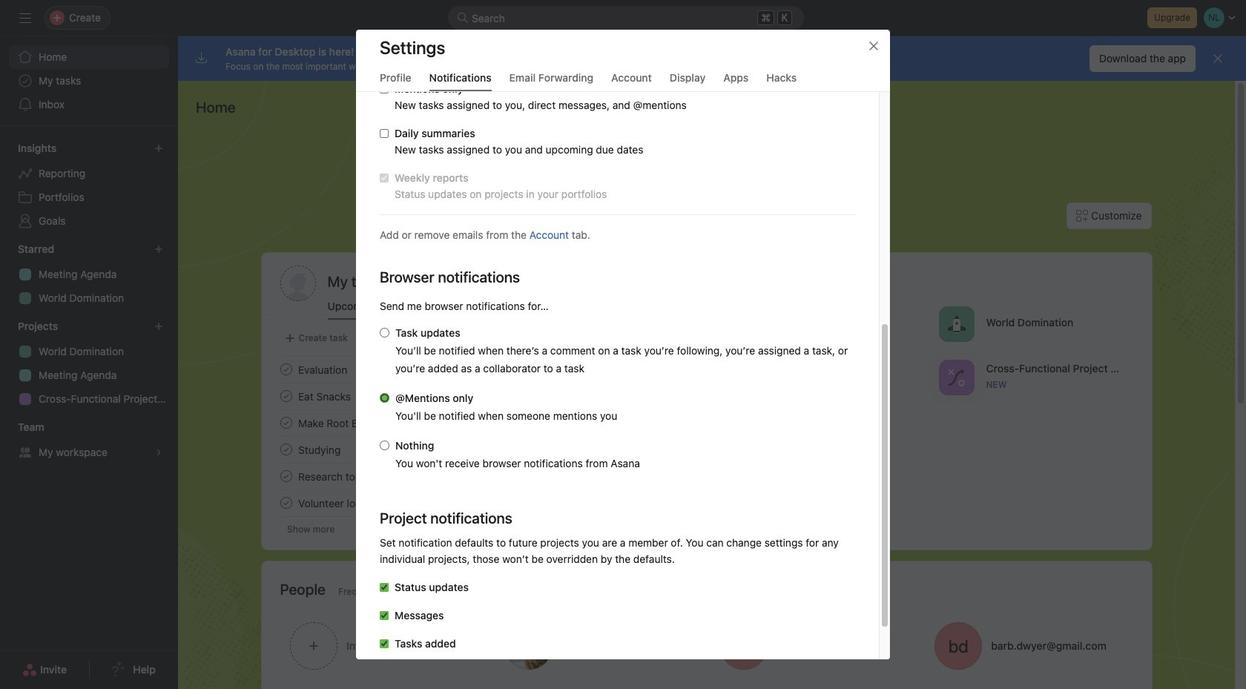 Task type: vqa. For each thing, say whether or not it's contained in the screenshot.
Emoji image
no



Task type: locate. For each thing, give the bounding box(es) containing it.
None checkbox
[[380, 85, 389, 93], [380, 639, 389, 648], [380, 85, 389, 93], [380, 639, 389, 648]]

0 vertical spatial mark complete checkbox
[[277, 387, 295, 405]]

1 mark complete image from the top
[[277, 360, 295, 378]]

None checkbox
[[380, 129, 389, 138], [380, 174, 389, 182], [380, 583, 389, 592], [380, 611, 389, 620], [380, 129, 389, 138], [380, 174, 389, 182], [380, 583, 389, 592], [380, 611, 389, 620]]

Mark complete checkbox
[[277, 360, 295, 378], [277, 441, 295, 458], [277, 467, 295, 485], [277, 494, 295, 512]]

1 vertical spatial mark complete checkbox
[[277, 414, 295, 432]]

None radio
[[380, 441, 389, 450]]

1 mark complete checkbox from the top
[[277, 387, 295, 405]]

mark complete image
[[277, 360, 295, 378], [277, 387, 295, 405], [277, 467, 295, 485], [277, 494, 295, 512]]

1 vertical spatial mark complete image
[[277, 441, 295, 458]]

Mark complete checkbox
[[277, 387, 295, 405], [277, 414, 295, 432]]

prominent image
[[457, 12, 469, 24]]

2 mark complete image from the top
[[277, 387, 295, 405]]

None radio
[[380, 328, 389, 338], [380, 393, 389, 403], [380, 328, 389, 338], [380, 393, 389, 403]]

rocket image
[[947, 315, 965, 333]]

0 vertical spatial mark complete image
[[277, 414, 295, 432]]

starred element
[[0, 236, 178, 313]]

close image
[[868, 40, 880, 52]]

4 mark complete checkbox from the top
[[277, 494, 295, 512]]

mark complete image
[[277, 414, 295, 432], [277, 441, 295, 458]]



Task type: describe. For each thing, give the bounding box(es) containing it.
add profile photo image
[[280, 266, 316, 301]]

1 mark complete checkbox from the top
[[277, 360, 295, 378]]

hide sidebar image
[[19, 12, 31, 24]]

2 mark complete checkbox from the top
[[277, 441, 295, 458]]

2 mark complete image from the top
[[277, 441, 295, 458]]

insights element
[[0, 135, 178, 236]]

2 mark complete checkbox from the top
[[277, 414, 295, 432]]

3 mark complete image from the top
[[277, 467, 295, 485]]

projects element
[[0, 313, 178, 414]]

teams element
[[0, 414, 178, 467]]

3 mark complete checkbox from the top
[[277, 467, 295, 485]]

1 mark complete image from the top
[[277, 414, 295, 432]]

4 mark complete image from the top
[[277, 494, 295, 512]]

global element
[[0, 36, 178, 125]]

line_and_symbols image
[[947, 368, 965, 386]]

dismiss image
[[1212, 53, 1224, 65]]



